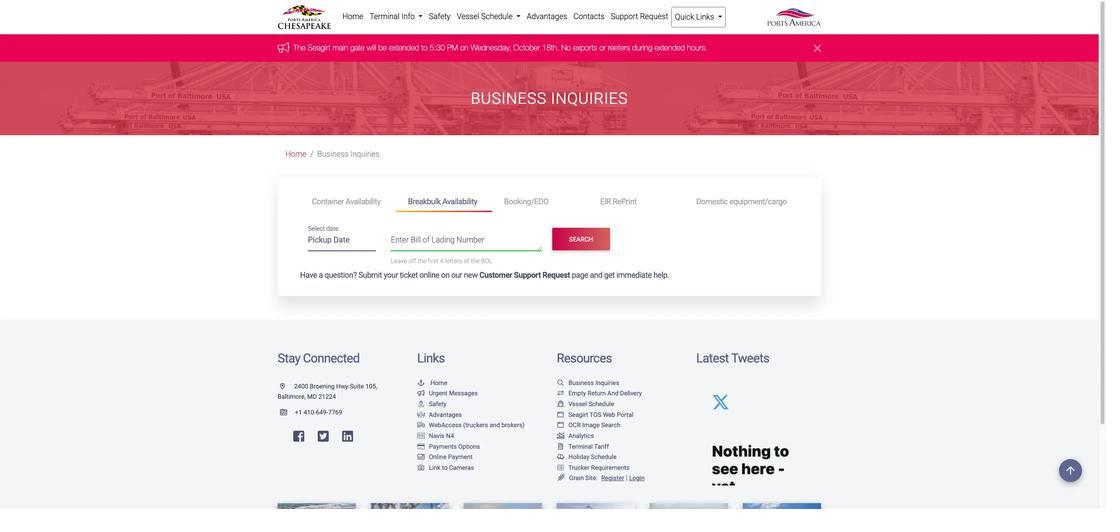 Task type: describe. For each thing, give the bounding box(es) containing it.
search inside search button
[[569, 235, 593, 243]]

reprint
[[613, 197, 637, 206]]

off
[[409, 257, 416, 265]]

seagirt inside alert
[[308, 43, 331, 52]]

close image
[[814, 42, 822, 54]]

quick links link
[[672, 7, 726, 27]]

credit card image
[[417, 444, 425, 450]]

truck container image
[[417, 422, 425, 429]]

navis n4 link
[[417, 432, 454, 439]]

cameras
[[449, 464, 474, 471]]

tweets
[[732, 351, 770, 366]]

map marker alt image
[[280, 384, 293, 390]]

1 vertical spatial vessel schedule
[[569, 400, 614, 408]]

the seagirt main gate will be extended to 5:30 pm on wednesday, october 18th.  no exports or reefers during extended hours. link
[[293, 43, 708, 52]]

enter bill of lading number
[[391, 235, 485, 244]]

7769
[[328, 409, 342, 416]]

support request
[[611, 12, 669, 21]]

baltimore,
[[278, 393, 306, 400]]

container availability link
[[300, 193, 396, 211]]

trucker requirements link
[[557, 464, 630, 471]]

2400
[[294, 383, 308, 390]]

1 horizontal spatial seagirt
[[569, 411, 589, 418]]

1 vertical spatial inquiries
[[351, 150, 380, 159]]

browser image
[[557, 412, 565, 418]]

register
[[602, 474, 625, 482]]

analytics image
[[557, 433, 565, 439]]

hwy
[[336, 383, 348, 390]]

select date
[[308, 225, 339, 232]]

+1
[[295, 409, 302, 416]]

immediate
[[617, 271, 652, 280]]

Enter Bill of Lading Number text field
[[391, 234, 542, 251]]

2 horizontal spatial home
[[431, 379, 448, 386]]

1 horizontal spatial of
[[464, 257, 470, 265]]

|
[[626, 474, 628, 482]]

ocr image search
[[569, 421, 621, 429]]

info
[[402, 12, 415, 21]]

messages
[[449, 390, 478, 397]]

4
[[440, 257, 444, 265]]

booking/edo link
[[493, 193, 589, 211]]

bullhorn image inside urgent messages link
[[417, 391, 425, 397]]

home link for urgent messages link on the left bottom of the page
[[417, 379, 448, 386]]

md
[[307, 393, 317, 400]]

649-
[[316, 409, 328, 416]]

1 vertical spatial vessel
[[569, 400, 587, 408]]

linkedin image
[[342, 430, 353, 443]]

0 horizontal spatial vessel schedule
[[457, 12, 515, 21]]

empty return and delivery
[[569, 390, 642, 397]]

(truckers
[[463, 421, 488, 429]]

1 horizontal spatial request
[[640, 12, 669, 21]]

1 vertical spatial business
[[318, 150, 349, 159]]

enter
[[391, 235, 409, 244]]

0 vertical spatial business inquiries
[[471, 89, 628, 108]]

no
[[562, 43, 571, 52]]

webaccess (truckers and brokers) link
[[417, 421, 525, 429]]

the seagirt main gate will be extended to 5:30 pm on wednesday, october 18th.  no exports or reefers during extended hours. alert
[[0, 34, 1099, 62]]

tariff
[[595, 443, 609, 450]]

0 horizontal spatial vessel schedule link
[[454, 7, 524, 26]]

login link
[[630, 474, 645, 482]]

twitter square image
[[318, 430, 329, 443]]

list alt image
[[557, 465, 565, 471]]

pm
[[447, 43, 458, 52]]

webaccess
[[429, 421, 462, 429]]

bol
[[481, 257, 493, 265]]

0 horizontal spatial links
[[417, 351, 445, 366]]

0 vertical spatial inquiries
[[551, 89, 628, 108]]

1 the from the left
[[418, 257, 427, 265]]

18th.
[[542, 43, 559, 52]]

contacts link
[[571, 7, 608, 26]]

safety link for urgent messages link on the left bottom of the page
[[417, 400, 447, 408]]

1 vertical spatial search
[[602, 421, 621, 429]]

2 extended from the left
[[655, 43, 685, 52]]

help.
[[654, 271, 670, 280]]

2 safety from the top
[[429, 400, 447, 408]]

1 extended from the left
[[389, 43, 419, 52]]

stay connected
[[278, 351, 360, 366]]

2 vertical spatial business inquiries
[[569, 379, 620, 386]]

payments options link
[[417, 443, 480, 450]]

grain site: register | login
[[570, 474, 645, 482]]

schedule for holiday schedule link
[[591, 453, 617, 461]]

online
[[429, 453, 447, 461]]

leave off the first 4 letters of the bol
[[391, 257, 493, 265]]

camera image
[[417, 465, 425, 471]]

will
[[367, 43, 376, 52]]

hand receiving image
[[417, 412, 425, 418]]

breakbulk availability
[[408, 197, 478, 206]]

terminal info
[[370, 12, 417, 21]]

link to cameras link
[[417, 464, 474, 471]]

2 vertical spatial inquiries
[[596, 379, 620, 386]]

Select date text field
[[308, 232, 376, 251]]

ship image
[[557, 401, 565, 408]]

105,
[[366, 383, 377, 390]]

customer
[[480, 271, 513, 280]]

be
[[379, 43, 387, 52]]

number
[[457, 235, 485, 244]]

site:
[[586, 474, 598, 482]]

quick links
[[675, 12, 716, 22]]

container storage image
[[417, 433, 425, 439]]

0 horizontal spatial home link
[[286, 150, 307, 159]]

safety inside safety link
[[429, 12, 451, 21]]

wednesday,
[[471, 43, 512, 52]]

holiday schedule link
[[557, 453, 617, 461]]

letters
[[445, 257, 463, 265]]

empty
[[569, 390, 586, 397]]

file invoice image
[[557, 444, 565, 450]]

suite
[[350, 383, 364, 390]]

analytics
[[569, 432, 594, 439]]

1 vertical spatial request
[[543, 271, 570, 280]]

navis n4
[[429, 432, 454, 439]]

equipment/cargo
[[730, 197, 787, 206]]

image
[[583, 421, 600, 429]]

search image
[[557, 380, 565, 386]]

schedule for bottommost 'vessel schedule' link
[[589, 400, 614, 408]]

2400 broening hwy suite 105, baltimore, md 21224
[[278, 383, 377, 400]]

payments options
[[429, 443, 480, 450]]

availability for breakbulk availability
[[443, 197, 478, 206]]

exchange image
[[557, 391, 565, 397]]



Task type: locate. For each thing, give the bounding box(es) containing it.
1 horizontal spatial to
[[442, 464, 448, 471]]

wheat image
[[557, 474, 566, 481]]

0 horizontal spatial support
[[514, 271, 541, 280]]

1 vertical spatial business inquiries
[[318, 150, 380, 159]]

availability right container
[[346, 197, 381, 206]]

1 vertical spatial to
[[442, 464, 448, 471]]

0 horizontal spatial availability
[[346, 197, 381, 206]]

phone office image
[[280, 410, 295, 416]]

2 vertical spatial schedule
[[591, 453, 617, 461]]

login
[[630, 474, 645, 482]]

question?
[[325, 271, 357, 280]]

portal
[[617, 411, 634, 418]]

and left the get at the bottom of the page
[[590, 271, 603, 280]]

1 horizontal spatial support
[[611, 12, 639, 21]]

5:30
[[430, 43, 445, 52]]

stay
[[278, 351, 300, 366]]

safety link down urgent
[[417, 400, 447, 408]]

links up anchor icon
[[417, 351, 445, 366]]

schedule down 'tariff'
[[591, 453, 617, 461]]

seagirt tos web portal
[[569, 411, 634, 418]]

0 horizontal spatial to
[[422, 43, 428, 52]]

vessel schedule link down empty
[[557, 400, 614, 408]]

of right bill
[[423, 235, 430, 244]]

booking/edo
[[504, 197, 549, 206]]

select
[[308, 225, 325, 232]]

1 horizontal spatial vessel
[[569, 400, 587, 408]]

availability inside "container availability" link
[[346, 197, 381, 206]]

terminal for terminal info
[[370, 12, 400, 21]]

advantages link
[[524, 7, 571, 26], [417, 411, 462, 418]]

0 vertical spatial safety
[[429, 12, 451, 21]]

vessel schedule link up wednesday,
[[454, 7, 524, 26]]

vessel down empty
[[569, 400, 587, 408]]

date
[[327, 225, 339, 232]]

safety down urgent
[[429, 400, 447, 408]]

bill
[[411, 235, 421, 244]]

support request link
[[608, 7, 672, 26]]

request left quick
[[640, 12, 669, 21]]

1 vertical spatial safety link
[[417, 400, 447, 408]]

seagirt
[[308, 43, 331, 52], [569, 411, 589, 418]]

and
[[608, 390, 619, 397]]

0 horizontal spatial on
[[441, 271, 450, 280]]

0 vertical spatial and
[[590, 271, 603, 280]]

1 horizontal spatial and
[[590, 271, 603, 280]]

browser image
[[557, 422, 565, 429]]

1 horizontal spatial the
[[471, 257, 480, 265]]

a
[[319, 271, 323, 280]]

user hard hat image
[[417, 401, 425, 408]]

extended right be
[[389, 43, 419, 52]]

2400 broening hwy suite 105, baltimore, md 21224 link
[[278, 383, 377, 400]]

1 vertical spatial on
[[441, 271, 450, 280]]

1 vertical spatial bullhorn image
[[417, 391, 425, 397]]

domestic equipment/cargo link
[[685, 193, 799, 211]]

resources
[[557, 351, 612, 366]]

urgent
[[429, 390, 448, 397]]

2 the from the left
[[471, 257, 480, 265]]

vessel schedule up wednesday,
[[457, 12, 515, 21]]

1 vertical spatial links
[[417, 351, 445, 366]]

reefers
[[608, 43, 630, 52]]

the
[[418, 257, 427, 265], [471, 257, 480, 265]]

availability inside breakbulk availability link
[[443, 197, 478, 206]]

0 vertical spatial links
[[697, 12, 715, 22]]

0 vertical spatial support
[[611, 12, 639, 21]]

0 horizontal spatial the
[[418, 257, 427, 265]]

0 vertical spatial advantages link
[[524, 7, 571, 26]]

ticket
[[400, 271, 418, 280]]

1 vertical spatial home link
[[286, 150, 307, 159]]

of right letters
[[464, 257, 470, 265]]

0 vertical spatial home
[[343, 12, 364, 21]]

1 vertical spatial support
[[514, 271, 541, 280]]

0 vertical spatial on
[[461, 43, 469, 52]]

search up page
[[569, 235, 593, 243]]

facebook square image
[[293, 430, 304, 443]]

container availability
[[312, 197, 381, 206]]

link
[[429, 464, 441, 471]]

breakbulk
[[408, 197, 441, 206]]

1 horizontal spatial bullhorn image
[[417, 391, 425, 397]]

and left brokers)
[[490, 421, 500, 429]]

search down web
[[602, 421, 621, 429]]

search
[[569, 235, 593, 243], [602, 421, 621, 429]]

1 horizontal spatial business
[[471, 89, 547, 108]]

urgent messages link
[[417, 390, 478, 397]]

terminal info link
[[367, 7, 426, 26]]

1 vertical spatial terminal
[[569, 443, 593, 450]]

0 vertical spatial business
[[471, 89, 547, 108]]

links right quick
[[697, 12, 715, 22]]

safety link up the 5:30
[[426, 7, 454, 26]]

1 horizontal spatial availability
[[443, 197, 478, 206]]

domestic
[[697, 197, 728, 206]]

ocr image search link
[[557, 421, 621, 429]]

to inside alert
[[422, 43, 428, 52]]

availability right breakbulk
[[443, 197, 478, 206]]

advantages up the webaccess at the left bottom of page
[[429, 411, 462, 418]]

0 horizontal spatial vessel
[[457, 12, 480, 21]]

0 horizontal spatial and
[[490, 421, 500, 429]]

0 vertical spatial safety link
[[426, 7, 454, 26]]

advantages up 18th.
[[527, 12, 568, 21]]

0 horizontal spatial business
[[318, 150, 349, 159]]

and
[[590, 271, 603, 280], [490, 421, 500, 429]]

1 availability from the left
[[346, 197, 381, 206]]

2 availability from the left
[[443, 197, 478, 206]]

on left our
[[441, 271, 450, 280]]

2 horizontal spatial business
[[569, 379, 594, 386]]

availability
[[346, 197, 381, 206], [443, 197, 478, 206]]

vessel
[[457, 12, 480, 21], [569, 400, 587, 408]]

schedule up "seagirt tos web portal"
[[589, 400, 614, 408]]

latest tweets
[[697, 351, 770, 366]]

navis
[[429, 432, 445, 439]]

have a question? submit your ticket online on our new customer support request page and get immediate help.
[[300, 271, 670, 280]]

vessel up pm
[[457, 12, 480, 21]]

business inquiries
[[471, 89, 628, 108], [318, 150, 380, 159], [569, 379, 620, 386]]

availability for container availability
[[346, 197, 381, 206]]

the right off
[[418, 257, 427, 265]]

to right the link
[[442, 464, 448, 471]]

extended right the during
[[655, 43, 685, 52]]

or
[[600, 43, 606, 52]]

1 vertical spatial vessel schedule link
[[557, 400, 614, 408]]

1 vertical spatial advantages
[[429, 411, 462, 418]]

2 vertical spatial business
[[569, 379, 594, 386]]

0 vertical spatial terminal
[[370, 12, 400, 21]]

links
[[697, 12, 715, 22], [417, 351, 445, 366]]

the left bol
[[471, 257, 480, 265]]

breakbulk availability link
[[396, 193, 493, 212]]

october
[[514, 43, 540, 52]]

vessel schedule
[[457, 12, 515, 21], [569, 400, 614, 408]]

0 horizontal spatial seagirt
[[308, 43, 331, 52]]

home link for terminal info link
[[340, 7, 367, 26]]

terminal tariff link
[[557, 443, 609, 450]]

online payment
[[429, 453, 473, 461]]

0 vertical spatial seagirt
[[308, 43, 331, 52]]

safety link for terminal info link
[[426, 7, 454, 26]]

2 horizontal spatial home link
[[417, 379, 448, 386]]

connected
[[303, 351, 360, 366]]

support right the customer
[[514, 271, 541, 280]]

payments
[[429, 443, 457, 450]]

terminal
[[370, 12, 400, 21], [569, 443, 593, 450]]

0 horizontal spatial of
[[423, 235, 430, 244]]

0 vertical spatial vessel schedule link
[[454, 7, 524, 26]]

trucker
[[569, 464, 590, 471]]

n4
[[446, 432, 454, 439]]

0 horizontal spatial home
[[286, 150, 307, 159]]

1 vertical spatial advantages link
[[417, 411, 462, 418]]

0 vertical spatial bullhorn image
[[278, 42, 293, 53]]

to left the 5:30
[[422, 43, 428, 52]]

2 vertical spatial home
[[431, 379, 448, 386]]

payment
[[448, 453, 473, 461]]

0 vertical spatial to
[[422, 43, 428, 52]]

on
[[461, 43, 469, 52], [441, 271, 450, 280]]

1 vertical spatial home
[[286, 150, 307, 159]]

1 vertical spatial and
[[490, 421, 500, 429]]

vessel schedule up seagirt tos web portal link
[[569, 400, 614, 408]]

on right pm
[[461, 43, 469, 52]]

1 horizontal spatial extended
[[655, 43, 685, 52]]

exports
[[573, 43, 598, 52]]

1 safety from the top
[[429, 12, 451, 21]]

delivery
[[620, 390, 642, 397]]

home
[[343, 12, 364, 21], [286, 150, 307, 159], [431, 379, 448, 386]]

0 vertical spatial search
[[569, 235, 593, 243]]

410-
[[304, 409, 316, 416]]

0 vertical spatial schedule
[[481, 12, 513, 21]]

1 horizontal spatial search
[[602, 421, 621, 429]]

2 vertical spatial home link
[[417, 379, 448, 386]]

21224
[[319, 393, 336, 400]]

1 horizontal spatial links
[[697, 12, 715, 22]]

0 vertical spatial of
[[423, 235, 430, 244]]

0 vertical spatial request
[[640, 12, 669, 21]]

first
[[428, 257, 439, 265]]

terminal down analytics
[[569, 443, 593, 450]]

online payment link
[[417, 453, 473, 461]]

1 horizontal spatial vessel schedule
[[569, 400, 614, 408]]

schedule up the seagirt main gate will be extended to 5:30 pm on wednesday, october 18th.  no exports or reefers during extended hours. link
[[481, 12, 513, 21]]

terminal left info
[[370, 12, 400, 21]]

bullhorn image
[[278, 42, 293, 53], [417, 391, 425, 397]]

grain
[[570, 474, 584, 482]]

1 horizontal spatial terminal
[[569, 443, 593, 450]]

0 horizontal spatial request
[[543, 271, 570, 280]]

schedule
[[481, 12, 513, 21], [589, 400, 614, 408], [591, 453, 617, 461]]

return
[[588, 390, 606, 397]]

credit card front image
[[417, 454, 425, 460]]

bells image
[[557, 454, 565, 460]]

request left page
[[543, 271, 570, 280]]

page
[[572, 271, 589, 280]]

0 horizontal spatial terminal
[[370, 12, 400, 21]]

0 vertical spatial advantages
[[527, 12, 568, 21]]

get
[[605, 271, 615, 280]]

go to top image
[[1060, 459, 1083, 482]]

advantages
[[527, 12, 568, 21], [429, 411, 462, 418]]

0 horizontal spatial extended
[[389, 43, 419, 52]]

container
[[312, 197, 344, 206]]

eir reprint link
[[589, 193, 685, 211]]

during
[[633, 43, 653, 52]]

0 horizontal spatial bullhorn image
[[278, 42, 293, 53]]

advantages link up 18th.
[[524, 7, 571, 26]]

on inside the seagirt main gate will be extended to 5:30 pm on wednesday, october 18th.  no exports or reefers during extended hours. alert
[[461, 43, 469, 52]]

link to cameras
[[429, 464, 474, 471]]

1 horizontal spatial advantages link
[[524, 7, 571, 26]]

broening
[[310, 383, 335, 390]]

the seagirt main gate will be extended to 5:30 pm on wednesday, october 18th.  no exports or reefers during extended hours.
[[293, 43, 708, 52]]

0 vertical spatial home link
[[340, 7, 367, 26]]

advantages link up the webaccess at the left bottom of page
[[417, 411, 462, 418]]

1 vertical spatial schedule
[[589, 400, 614, 408]]

seagirt up ocr
[[569, 411, 589, 418]]

safety up the 5:30
[[429, 12, 451, 21]]

terminal for terminal tariff
[[569, 443, 593, 450]]

webaccess (truckers and brokers)
[[429, 421, 525, 429]]

leave
[[391, 257, 407, 265]]

1 horizontal spatial home
[[343, 12, 364, 21]]

quick
[[675, 12, 695, 22]]

1 vertical spatial seagirt
[[569, 411, 589, 418]]

1 horizontal spatial advantages
[[527, 12, 568, 21]]

seagirt right the
[[308, 43, 331, 52]]

1 vertical spatial safety
[[429, 400, 447, 408]]

0 horizontal spatial advantages link
[[417, 411, 462, 418]]

1 vertical spatial of
[[464, 257, 470, 265]]

0 vertical spatial vessel
[[457, 12, 480, 21]]

1 horizontal spatial vessel schedule link
[[557, 400, 614, 408]]

1 horizontal spatial home link
[[340, 7, 367, 26]]

1 horizontal spatial on
[[461, 43, 469, 52]]

hours.
[[687, 43, 708, 52]]

0 horizontal spatial search
[[569, 235, 593, 243]]

empty return and delivery link
[[557, 390, 642, 397]]

anchor image
[[417, 380, 425, 386]]

vessel schedule link
[[454, 7, 524, 26], [557, 400, 614, 408]]

0 vertical spatial vessel schedule
[[457, 12, 515, 21]]

support up reefers
[[611, 12, 639, 21]]

contacts
[[574, 12, 605, 21]]



Task type: vqa. For each thing, say whether or not it's contained in the screenshot.
employees,
no



